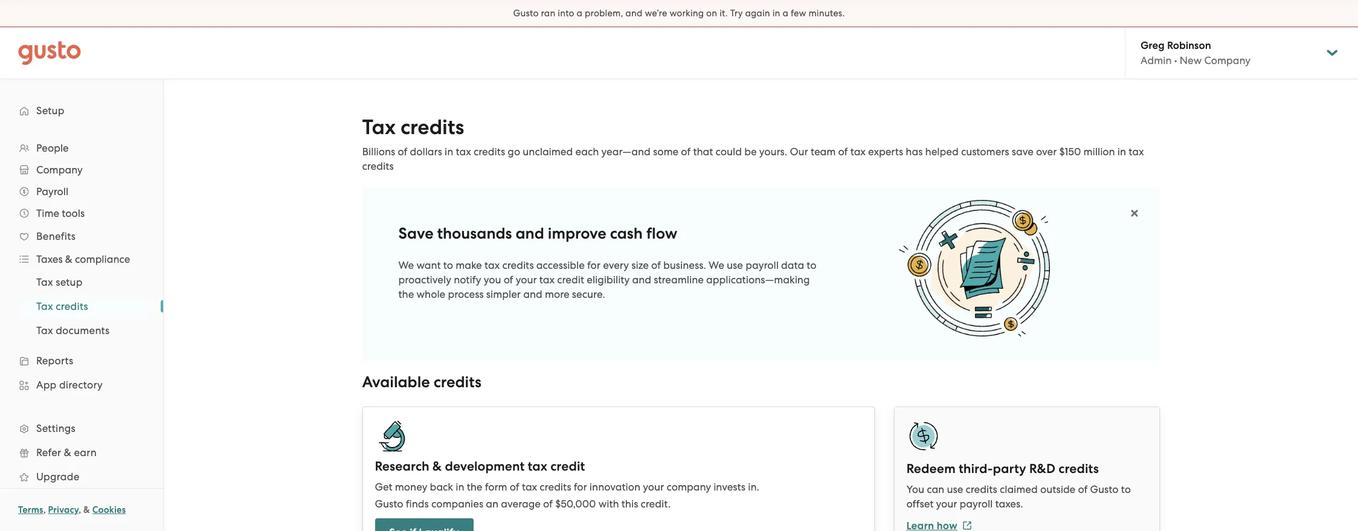 Task type: vqa. For each thing, say whether or not it's contained in the screenshot.
Use inside We want to make tax credits accessible for every size of business. We use payroll data to proactively notify you of your tax credit eligibility and streamline applications—making the whole process simpler and more secure.
yes



Task type: locate. For each thing, give the bounding box(es) containing it.
earn
[[74, 447, 97, 459]]

0 vertical spatial your
[[516, 274, 537, 286]]

your up the credit.
[[643, 481, 664, 493]]

1 vertical spatial payroll
[[960, 498, 993, 510]]

we right 'business.'
[[709, 259, 725, 271]]

a right into on the top
[[577, 8, 583, 19]]

0 vertical spatial use
[[727, 259, 743, 271]]

tools
[[62, 207, 85, 219]]

0 horizontal spatial a
[[577, 8, 583, 19]]

use up applications—making
[[727, 259, 743, 271]]

admin
[[1141, 54, 1172, 66]]

of left that
[[681, 146, 691, 158]]

1 horizontal spatial we
[[709, 259, 725, 271]]

unclaimed
[[523, 146, 573, 158]]

each
[[576, 146, 599, 158]]

& left earn
[[64, 447, 71, 459]]

for inside the we want to make tax credits accessible for every size of business. we use payroll data to proactively notify you of your tax credit eligibility and streamline applications—making the whole process simpler and more secure.
[[588, 259, 601, 271]]

get
[[375, 481, 393, 493]]

app directory
[[36, 379, 103, 391]]

0 vertical spatial payroll
[[746, 259, 779, 271]]

the down proactively
[[399, 288, 414, 300]]

2 horizontal spatial to
[[1122, 483, 1131, 495]]

dollars
[[410, 146, 442, 158]]

1 vertical spatial gusto
[[1091, 483, 1119, 495]]

list
[[0, 137, 163, 513], [0, 270, 163, 343]]

accessible
[[537, 259, 585, 271]]

the inside the we want to make tax credits accessible for every size of business. we use payroll data to proactively notify you of your tax credit eligibility and streamline applications—making the whole process simpler and more secure.
[[399, 288, 414, 300]]

experts
[[869, 146, 904, 158]]

company down people
[[36, 164, 83, 176]]

and
[[626, 8, 643, 19], [516, 224, 544, 243], [633, 274, 652, 286], [524, 288, 543, 300]]

$50,000
[[556, 498, 596, 510]]

outside
[[1041, 483, 1076, 495]]

process
[[448, 288, 484, 300]]

0 vertical spatial the
[[399, 288, 414, 300]]

of up average
[[510, 481, 520, 493]]

credit
[[557, 274, 585, 286], [551, 459, 585, 474]]

form
[[485, 481, 508, 493]]

1 vertical spatial credit
[[551, 459, 585, 474]]

gusto left ran
[[514, 8, 539, 19]]

of right size
[[652, 259, 661, 271]]

tax for tax credits billions of dollars in tax credits go unclaimed each year—and some of that could be yours. our team of tax experts has helped customers save over $150 million in tax credits
[[362, 115, 396, 140]]

tax down tax setup
[[36, 300, 53, 313]]

1 a from the left
[[577, 8, 583, 19]]

home image
[[18, 41, 81, 65]]

•
[[1175, 54, 1178, 66]]

tax up billions
[[362, 115, 396, 140]]

2 list from the top
[[0, 270, 163, 343]]

your up simpler
[[516, 274, 537, 286]]

& inside dropdown button
[[65, 253, 72, 265]]

& for development
[[433, 459, 442, 474]]

we're
[[645, 8, 668, 19]]

tax for tax credits
[[36, 300, 53, 313]]

you
[[484, 274, 501, 286]]

company right 'new'
[[1205, 54, 1251, 66]]

a
[[577, 8, 583, 19], [783, 8, 789, 19]]

for inside get money back in the form of tax credits for innovation your company invests in. gusto finds companies an average of $50,000 with this credit.
[[574, 481, 587, 493]]

0 vertical spatial company
[[1205, 54, 1251, 66]]

1 vertical spatial company
[[36, 164, 83, 176]]

0 horizontal spatial company
[[36, 164, 83, 176]]

1 vertical spatial for
[[574, 481, 587, 493]]

size
[[632, 259, 649, 271]]

more
[[545, 288, 570, 300]]

and left more
[[524, 288, 543, 300]]

1 horizontal spatial gusto
[[514, 8, 539, 19]]

thousands
[[437, 224, 512, 243]]

setup link
[[12, 100, 151, 121]]

setup
[[36, 105, 65, 117]]

0 horizontal spatial ,
[[43, 505, 46, 516]]

every
[[603, 259, 629, 271]]

million
[[1084, 146, 1116, 158]]

tax down the taxes
[[36, 276, 53, 288]]

applications—making
[[707, 274, 810, 286]]

into
[[558, 8, 575, 19]]

it.
[[720, 8, 728, 19]]

make
[[456, 259, 482, 271]]

helped
[[926, 146, 959, 158]]

tax
[[362, 115, 396, 140], [36, 276, 53, 288], [36, 300, 53, 313], [36, 325, 53, 337]]

save
[[1012, 146, 1034, 158]]

average
[[501, 498, 541, 510]]

tax credits
[[36, 300, 88, 313]]

year—and
[[602, 146, 651, 158]]

list containing people
[[0, 137, 163, 513]]

2 horizontal spatial your
[[937, 498, 958, 510]]

few
[[791, 8, 807, 19]]

greg
[[1141, 39, 1165, 52]]

& for compliance
[[65, 253, 72, 265]]

your inside the we want to make tax credits accessible for every size of business. we use payroll data to proactively notify you of your tax credit eligibility and streamline applications—making the whole process simpler and more secure.
[[516, 274, 537, 286]]

payroll left taxes.
[[960, 498, 993, 510]]

1 horizontal spatial ,
[[79, 505, 81, 516]]

your down can at the bottom
[[937, 498, 958, 510]]

0 horizontal spatial use
[[727, 259, 743, 271]]

2 vertical spatial gusto
[[375, 498, 403, 510]]

save
[[399, 224, 434, 243]]

customers
[[962, 146, 1010, 158]]

your inside you can use credits claimed outside of gusto to offset your payroll taxes.
[[937, 498, 958, 510]]

tax documents link
[[22, 320, 151, 342]]

use right can at the bottom
[[947, 483, 964, 495]]

upgrade
[[36, 471, 79, 483]]

2 a from the left
[[783, 8, 789, 19]]

1 vertical spatial the
[[467, 481, 483, 493]]

0 vertical spatial for
[[588, 259, 601, 271]]

0 horizontal spatial your
[[516, 274, 537, 286]]

tax credits billions of dollars in tax credits go unclaimed each year—and some of that could be yours. our team of tax experts has helped customers save over $150 million in tax credits
[[362, 115, 1145, 172]]

0 horizontal spatial gusto
[[375, 498, 403, 510]]

1 horizontal spatial the
[[467, 481, 483, 493]]

& right the taxes
[[65, 253, 72, 265]]

0 horizontal spatial we
[[399, 259, 414, 271]]

we want to make tax credits accessible for every size of business. we use payroll data to proactively notify you of your tax credit eligibility and streamline applications—making the whole process simpler and more secure.
[[399, 259, 817, 300]]

, left cookies
[[79, 505, 81, 516]]

1 horizontal spatial company
[[1205, 54, 1251, 66]]

1 horizontal spatial to
[[807, 259, 817, 271]]

credits inside you can use credits claimed outside of gusto to offset your payroll taxes.
[[966, 483, 998, 495]]

for up eligibility
[[588, 259, 601, 271]]

1 vertical spatial your
[[643, 481, 664, 493]]

a left few
[[783, 8, 789, 19]]

we left want
[[399, 259, 414, 271]]

tax for tax setup
[[36, 276, 53, 288]]

tax credits link
[[22, 296, 151, 317]]

taxes.
[[996, 498, 1024, 510]]

0 horizontal spatial to
[[444, 259, 453, 271]]

& up back
[[433, 459, 442, 474]]

gusto inside you can use credits claimed outside of gusto to offset your payroll taxes.
[[1091, 483, 1119, 495]]

tax documents
[[36, 325, 110, 337]]

research & development tax credit
[[375, 459, 585, 474]]

for up $50,000
[[574, 481, 587, 493]]

1 list from the top
[[0, 137, 163, 513]]

gusto
[[514, 8, 539, 19], [1091, 483, 1119, 495], [375, 498, 403, 510]]

terms link
[[18, 505, 43, 516]]

0 horizontal spatial for
[[574, 481, 587, 493]]

tax inside the tax credits billions of dollars in tax credits go unclaimed each year—and some of that could be yours. our team of tax experts has helped customers save over $150 million in tax credits
[[362, 115, 396, 140]]

payroll
[[746, 259, 779, 271], [960, 498, 993, 510]]

you can use credits claimed outside of gusto to offset your payroll taxes.
[[907, 483, 1131, 510]]

gusto down get
[[375, 498, 403, 510]]

and left we're on the top
[[626, 8, 643, 19]]

benefits link
[[12, 225, 151, 247]]

gusto navigation element
[[0, 79, 163, 531]]

payroll button
[[12, 181, 151, 202]]

research
[[375, 459, 430, 474]]

1 vertical spatial use
[[947, 483, 964, 495]]

tax down tax credits
[[36, 325, 53, 337]]

1 , from the left
[[43, 505, 46, 516]]

0 vertical spatial credit
[[557, 274, 585, 286]]

credit down accessible
[[557, 274, 585, 286]]

gusto right outside
[[1091, 483, 1119, 495]]

greg robinson admin • new company
[[1141, 39, 1251, 66]]

payroll inside the we want to make tax credits accessible for every size of business. we use payroll data to proactively notify you of your tax credit eligibility and streamline applications—making the whole process simpler and more secure.
[[746, 259, 779, 271]]

2 vertical spatial your
[[937, 498, 958, 510]]

settings link
[[12, 418, 151, 439]]

available
[[362, 373, 430, 391]]

of up simpler
[[504, 274, 514, 286]]

eligibility
[[587, 274, 630, 286]]

redeem
[[907, 461, 956, 477]]

again
[[746, 8, 771, 19]]

of right team
[[839, 146, 848, 158]]

development
[[445, 459, 525, 474]]

payroll up applications—making
[[746, 259, 779, 271]]

1 horizontal spatial your
[[643, 481, 664, 493]]

1 horizontal spatial use
[[947, 483, 964, 495]]

, left privacy link
[[43, 505, 46, 516]]

2 horizontal spatial gusto
[[1091, 483, 1119, 495]]

use
[[727, 259, 743, 271], [947, 483, 964, 495]]

cookies button
[[92, 503, 126, 517]]

of inside you can use credits claimed outside of gusto to offset your payroll taxes.
[[1079, 483, 1088, 495]]

credit up get money back in the form of tax credits for innovation your company invests in. gusto finds companies an average of $50,000 with this credit. at bottom
[[551, 459, 585, 474]]

offset
[[907, 498, 934, 510]]

of right outside
[[1079, 483, 1088, 495]]

for
[[588, 259, 601, 271], [574, 481, 587, 493]]

the down research & development tax credit
[[467, 481, 483, 493]]

credits
[[401, 115, 464, 140], [474, 146, 505, 158], [362, 160, 394, 172], [503, 259, 534, 271], [56, 300, 88, 313], [434, 373, 482, 391], [1059, 461, 1099, 477], [540, 481, 572, 493], [966, 483, 998, 495]]

1 horizontal spatial payroll
[[960, 498, 993, 510]]

in up companies on the bottom left of page
[[456, 481, 465, 493]]

new
[[1180, 54, 1202, 66]]

0 horizontal spatial the
[[399, 288, 414, 300]]

company button
[[12, 159, 151, 181]]

1 horizontal spatial for
[[588, 259, 601, 271]]

1 horizontal spatial a
[[783, 8, 789, 19]]

flow
[[647, 224, 678, 243]]

0 horizontal spatial payroll
[[746, 259, 779, 271]]



Task type: describe. For each thing, give the bounding box(es) containing it.
$150
[[1060, 146, 1082, 158]]

in right the million
[[1118, 146, 1127, 158]]

privacy link
[[48, 505, 79, 516]]

you
[[907, 483, 925, 495]]

& for earn
[[64, 447, 71, 459]]

directory
[[59, 379, 103, 391]]

people
[[36, 142, 69, 154]]

of right average
[[543, 498, 553, 510]]

setup
[[56, 276, 83, 288]]

companies
[[432, 498, 484, 510]]

& left cookies
[[83, 505, 90, 516]]

some
[[653, 146, 679, 158]]

settings
[[36, 423, 75, 435]]

credits inside tax credits link
[[56, 300, 88, 313]]

has
[[906, 146, 923, 158]]

tax inside get money back in the form of tax credits for innovation your company invests in. gusto finds companies an average of $50,000 with this credit.
[[522, 481, 537, 493]]

list containing tax setup
[[0, 270, 163, 343]]

save thousands and improve cash flow
[[399, 224, 678, 243]]

upgrade link
[[12, 466, 151, 488]]

terms , privacy , & cookies
[[18, 505, 126, 516]]

company inside greg robinson admin • new company
[[1205, 54, 1251, 66]]

that
[[694, 146, 713, 158]]

terms
[[18, 505, 43, 516]]

in.
[[748, 481, 760, 493]]

third-
[[959, 461, 993, 477]]

gusto ran into a problem, and we're working on it. try again in a few minutes.
[[514, 8, 845, 19]]

our
[[790, 146, 809, 158]]

secure.
[[572, 288, 606, 300]]

problem,
[[585, 8, 623, 19]]

streamline
[[654, 274, 704, 286]]

in right dollars
[[445, 146, 454, 158]]

tax setup link
[[22, 271, 151, 293]]

2 , from the left
[[79, 505, 81, 516]]

and down size
[[633, 274, 652, 286]]

payroll inside you can use credits claimed outside of gusto to offset your payroll taxes.
[[960, 498, 993, 510]]

time
[[36, 207, 59, 219]]

in right again on the right of page
[[773, 8, 781, 19]]

available credits
[[362, 373, 482, 391]]

on
[[707, 8, 718, 19]]

invests
[[714, 481, 746, 493]]

use inside the we want to make tax credits accessible for every size of business. we use payroll data to proactively notify you of your tax credit eligibility and streamline applications—making the whole process simpler and more secure.
[[727, 259, 743, 271]]

business.
[[664, 259, 707, 271]]

company inside dropdown button
[[36, 164, 83, 176]]

improve
[[548, 224, 607, 243]]

r&d
[[1030, 461, 1056, 477]]

want
[[417, 259, 441, 271]]

of left dollars
[[398, 146, 408, 158]]

team
[[811, 146, 836, 158]]

get money back in the form of tax credits for innovation your company invests in. gusto finds companies an average of $50,000 with this credit.
[[375, 481, 760, 510]]

could
[[716, 146, 742, 158]]

yours.
[[760, 146, 788, 158]]

tax setup
[[36, 276, 83, 288]]

claimed
[[1000, 483, 1038, 495]]

this
[[622, 498, 639, 510]]

cookies
[[92, 505, 126, 516]]

use inside you can use credits claimed outside of gusto to offset your payroll taxes.
[[947, 483, 964, 495]]

in inside get money back in the form of tax credits for innovation your company invests in. gusto finds companies an average of $50,000 with this credit.
[[456, 481, 465, 493]]

ran
[[541, 8, 556, 19]]

reports
[[36, 355, 73, 367]]

the inside get money back in the form of tax credits for innovation your company invests in. gusto finds companies an average of $50,000 with this credit.
[[467, 481, 483, 493]]

back
[[430, 481, 453, 493]]

simpler
[[486, 288, 521, 300]]

credits inside the we want to make tax credits accessible for every size of business. we use payroll data to proactively notify you of your tax credit eligibility and streamline applications—making the whole process simpler and more secure.
[[503, 259, 534, 271]]

gusto inside get money back in the form of tax credits for innovation your company invests in. gusto finds companies an average of $50,000 with this credit.
[[375, 498, 403, 510]]

tax for tax documents
[[36, 325, 53, 337]]

with
[[599, 498, 619, 510]]

taxes & compliance button
[[12, 248, 151, 270]]

your inside get money back in the form of tax credits for innovation your company invests in. gusto finds companies an average of $50,000 with this credit.
[[643, 481, 664, 493]]

reports link
[[12, 350, 151, 372]]

credit inside the we want to make tax credits accessible for every size of business. we use payroll data to proactively notify you of your tax credit eligibility and streamline applications—making the whole process simpler and more secure.
[[557, 274, 585, 286]]

can
[[927, 483, 945, 495]]

refer & earn
[[36, 447, 97, 459]]

app directory link
[[12, 374, 151, 396]]

taxes
[[36, 253, 63, 265]]

credits inside get money back in the form of tax credits for innovation your company invests in. gusto finds companies an average of $50,000 with this credit.
[[540, 481, 572, 493]]

robinson
[[1168, 39, 1212, 52]]

party
[[993, 461, 1027, 477]]

time tools
[[36, 207, 85, 219]]

data
[[782, 259, 805, 271]]

minutes.
[[809, 8, 845, 19]]

over
[[1037, 146, 1057, 158]]

compliance
[[75, 253, 130, 265]]

0 vertical spatial gusto
[[514, 8, 539, 19]]

to inside you can use credits claimed outside of gusto to offset your payroll taxes.
[[1122, 483, 1131, 495]]

finds
[[406, 498, 429, 510]]

working
[[670, 8, 704, 19]]

notify
[[454, 274, 481, 286]]

time tools button
[[12, 202, 151, 224]]

documents
[[56, 325, 110, 337]]

and up accessible
[[516, 224, 544, 243]]

2 we from the left
[[709, 259, 725, 271]]

app
[[36, 379, 57, 391]]

1 we from the left
[[399, 259, 414, 271]]



